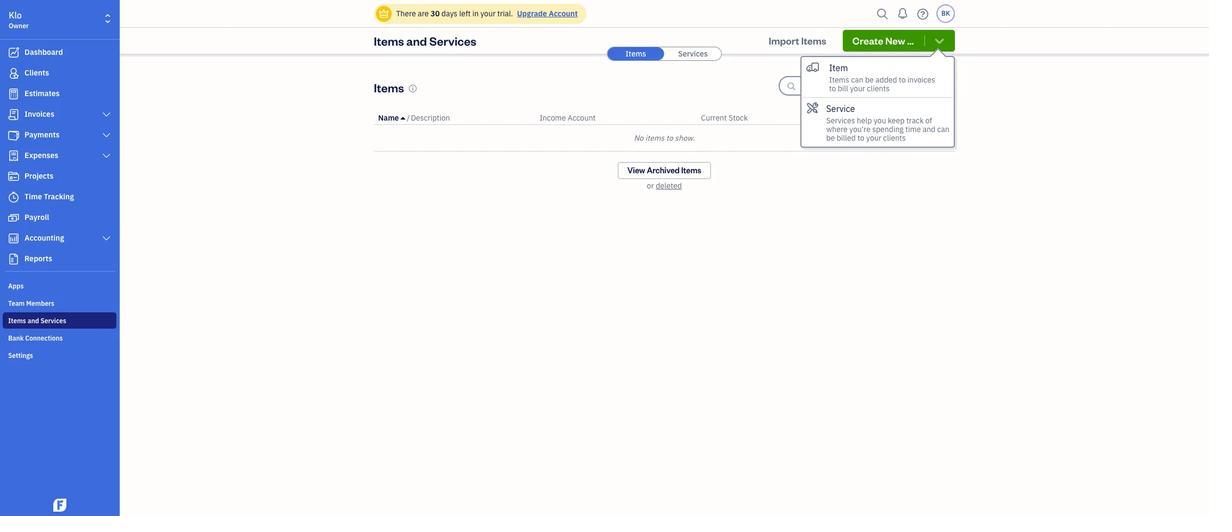 Task type: describe. For each thing, give the bounding box(es) containing it.
to left bill
[[829, 84, 836, 94]]

where
[[826, 125, 848, 134]]

description link
[[411, 113, 450, 123]]

view
[[627, 165, 645, 176]]

trial.
[[497, 9, 513, 19]]

upgrade
[[517, 9, 547, 19]]

items link
[[608, 47, 664, 60]]

taxes
[[931, 113, 951, 123]]

keep
[[888, 116, 905, 126]]

time tracking link
[[3, 188, 116, 207]]

freshbooks image
[[51, 500, 69, 513]]

income account link
[[540, 113, 596, 123]]

invoices
[[908, 75, 935, 85]]

there are 30 days left in your trial. upgrade account
[[396, 9, 578, 19]]

team members link
[[3, 295, 116, 312]]

invoices link
[[3, 105, 116, 125]]

2 / from the left
[[927, 113, 930, 123]]

added
[[876, 75, 897, 85]]

current
[[701, 113, 727, 123]]

view archived items link
[[618, 162, 711, 180]]

projects
[[24, 171, 53, 181]]

0 vertical spatial items and services
[[374, 33, 476, 48]]

stock
[[729, 113, 748, 123]]

rate / taxes
[[910, 113, 951, 123]]

chevron large down image for payments
[[102, 131, 112, 140]]

you're
[[849, 125, 871, 134]]

team
[[8, 300, 25, 308]]

klo
[[9, 10, 22, 21]]

reports link
[[3, 250, 116, 269]]

show.
[[675, 133, 695, 143]]

rate
[[910, 113, 925, 123]]

payroll
[[24, 213, 49, 223]]

payments
[[24, 130, 60, 140]]

name link
[[378, 113, 407, 123]]

members
[[26, 300, 54, 308]]

estimates link
[[3, 84, 116, 104]]

can inside item items can be added to invoices to bill your clients
[[851, 75, 863, 85]]

items inside main element
[[8, 317, 26, 325]]

dashboard
[[24, 47, 63, 57]]

chevron large down image for accounting
[[102, 235, 112, 243]]

apps
[[8, 282, 24, 291]]

bank connections
[[8, 335, 63, 343]]

dashboard image
[[7, 47, 20, 58]]

time
[[24, 192, 42, 202]]

dashboard link
[[3, 43, 116, 63]]

and inside service services help you keep track of where you're spending time and can be billed to your clients
[[923, 125, 935, 134]]

accounting link
[[3, 229, 116, 249]]

1 / from the left
[[407, 113, 410, 123]]

deleted link
[[656, 181, 682, 191]]

description
[[411, 113, 450, 123]]

expenses
[[24, 151, 58, 161]]

to inside service services help you keep track of where you're spending time and can be billed to your clients
[[858, 133, 864, 143]]

projects link
[[3, 167, 116, 187]]

new
[[885, 34, 905, 47]]

bank
[[8, 335, 24, 343]]

payments link
[[3, 126, 116, 145]]

estimates
[[24, 89, 60, 98]]

spending
[[872, 125, 904, 134]]

go to help image
[[914, 6, 932, 22]]

bk button
[[936, 4, 955, 23]]

in
[[472, 9, 479, 19]]

expenses link
[[3, 146, 116, 166]]

time
[[905, 125, 921, 134]]

current stock
[[701, 113, 748, 123]]

connections
[[25, 335, 63, 343]]

to right added
[[899, 75, 906, 85]]

income
[[540, 113, 566, 123]]

services inside service services help you keep track of where you're spending time and can be billed to your clients
[[826, 116, 855, 126]]

your inside service services help you keep track of where you're spending time and can be billed to your clients
[[866, 133, 881, 143]]

0 vertical spatial account
[[549, 9, 578, 19]]

no items to show.
[[634, 133, 695, 143]]

current stock link
[[701, 113, 748, 123]]

accounting
[[24, 233, 64, 243]]

crown image
[[378, 8, 390, 19]]



Task type: locate. For each thing, give the bounding box(es) containing it.
account
[[549, 9, 578, 19], [568, 113, 596, 123]]

30
[[431, 9, 440, 19]]

clients
[[867, 84, 890, 94], [883, 133, 906, 143]]

…
[[907, 34, 914, 47]]

service
[[826, 103, 855, 114]]

0 horizontal spatial be
[[826, 133, 835, 143]]

/ right caretup image
[[407, 113, 410, 123]]

help
[[857, 116, 872, 126]]

invoices
[[24, 109, 54, 119]]

timer image
[[7, 192, 20, 203]]

to
[[899, 75, 906, 85], [829, 84, 836, 94], [666, 133, 673, 143], [858, 133, 864, 143]]

2 chevron large down image from the top
[[102, 131, 112, 140]]

items inside item items can be added to invoices to bill your clients
[[829, 75, 849, 85]]

clients inside service services help you keep track of where you're spending time and can be billed to your clients
[[883, 133, 906, 143]]

0 horizontal spatial can
[[851, 75, 863, 85]]

1 chevron large down image from the top
[[102, 110, 112, 119]]

items
[[645, 133, 664, 143]]

be inside service services help you keep track of where you're spending time and can be billed to your clients
[[826, 133, 835, 143]]

1 horizontal spatial items and services
[[374, 33, 476, 48]]

import
[[769, 34, 799, 47]]

create new … button
[[843, 30, 955, 52]]

0 horizontal spatial and
[[28, 317, 39, 325]]

and inside main element
[[28, 317, 39, 325]]

1 horizontal spatial your
[[850, 84, 865, 94]]

items and services link
[[3, 313, 116, 329]]

tracking
[[44, 192, 74, 202]]

estimate image
[[7, 89, 20, 100]]

services
[[429, 33, 476, 48], [678, 49, 708, 59], [826, 116, 855, 126], [41, 317, 66, 325]]

1 horizontal spatial /
[[927, 113, 930, 123]]

can
[[851, 75, 863, 85], [937, 125, 949, 134]]

team members
[[8, 300, 54, 308]]

left
[[459, 9, 471, 19]]

to right items
[[666, 133, 673, 143]]

you
[[874, 116, 886, 126]]

klo owner
[[9, 10, 29, 30]]

1 horizontal spatial be
[[865, 75, 874, 85]]

account right income
[[568, 113, 596, 123]]

1 vertical spatial and
[[923, 125, 935, 134]]

clients
[[24, 68, 49, 78]]

create
[[852, 34, 883, 47]]

bill
[[838, 84, 848, 94]]

and
[[406, 33, 427, 48], [923, 125, 935, 134], [28, 317, 39, 325]]

settings link
[[3, 348, 116, 364]]

there
[[396, 9, 416, 19]]

chevrondown image
[[933, 35, 946, 46]]

view archived items or deleted
[[627, 165, 701, 191]]

2 horizontal spatial and
[[923, 125, 935, 134]]

0 horizontal spatial /
[[407, 113, 410, 123]]

chevron large down image
[[102, 110, 112, 119], [102, 131, 112, 140], [102, 152, 112, 161], [102, 235, 112, 243]]

are
[[418, 9, 429, 19]]

0 vertical spatial clients
[[867, 84, 890, 94]]

upgrade account link
[[515, 9, 578, 19]]

0 vertical spatial your
[[480, 9, 496, 19]]

items and services
[[374, 33, 476, 48], [8, 317, 66, 325]]

0 vertical spatial can
[[851, 75, 863, 85]]

clients up "you"
[[867, 84, 890, 94]]

income account
[[540, 113, 596, 123]]

caretup image
[[401, 114, 405, 122]]

owner
[[9, 22, 29, 30]]

be left the billed
[[826, 133, 835, 143]]

payroll link
[[3, 208, 116, 228]]

chevron large down image for expenses
[[102, 152, 112, 161]]

money image
[[7, 213, 20, 224]]

import items button
[[759, 30, 836, 52]]

apps link
[[3, 278, 116, 294]]

your right in
[[480, 9, 496, 19]]

items inside view archived items or deleted
[[681, 165, 701, 176]]

0 horizontal spatial your
[[480, 9, 496, 19]]

0 horizontal spatial items and services
[[8, 317, 66, 325]]

account right upgrade
[[549, 9, 578, 19]]

services link
[[665, 47, 721, 60]]

deleted
[[656, 181, 682, 191]]

1 horizontal spatial and
[[406, 33, 427, 48]]

rate link
[[910, 113, 927, 123]]

1 vertical spatial account
[[568, 113, 596, 123]]

items and services down are
[[374, 33, 476, 48]]

to right the billed
[[858, 133, 864, 143]]

chevron large down image down payroll link
[[102, 235, 112, 243]]

expense image
[[7, 151, 20, 162]]

1 vertical spatial items and services
[[8, 317, 66, 325]]

clients inside item items can be added to invoices to bill your clients
[[867, 84, 890, 94]]

chart image
[[7, 233, 20, 244]]

items
[[374, 33, 404, 48], [801, 34, 826, 47], [625, 49, 646, 59], [829, 75, 849, 85], [374, 80, 404, 95], [681, 165, 701, 176], [8, 317, 26, 325]]

and down rate / taxes
[[923, 125, 935, 134]]

can down taxes
[[937, 125, 949, 134]]

chevron large down image for invoices
[[102, 110, 112, 119]]

search image
[[874, 6, 891, 22]]

item
[[829, 63, 848, 73]]

your inside item items can be added to invoices to bill your clients
[[850, 84, 865, 94]]

1 vertical spatial your
[[850, 84, 865, 94]]

4 chevron large down image from the top
[[102, 235, 112, 243]]

payment image
[[7, 130, 20, 141]]

2 vertical spatial your
[[866, 133, 881, 143]]

items and services up bank connections
[[8, 317, 66, 325]]

items and services inside "items and services" link
[[8, 317, 66, 325]]

Search text field
[[801, 77, 954, 95]]

bk
[[941, 9, 950, 17]]

/
[[407, 113, 410, 123], [927, 113, 930, 123]]

settings
[[8, 352, 33, 360]]

report image
[[7, 254, 20, 265]]

1 horizontal spatial can
[[937, 125, 949, 134]]

clients link
[[3, 64, 116, 83]]

main element
[[0, 0, 147, 517]]

chevron large down image up expenses link
[[102, 131, 112, 140]]

info image
[[408, 84, 417, 93]]

bank connections link
[[3, 330, 116, 347]]

clients down keep
[[883, 133, 906, 143]]

be inside item items can be added to invoices to bill your clients
[[865, 75, 874, 85]]

create new … button
[[843, 30, 955, 52]]

your right bill
[[850, 84, 865, 94]]

services inside main element
[[41, 317, 66, 325]]

3 chevron large down image from the top
[[102, 152, 112, 161]]

chevron large down image up the projects link
[[102, 152, 112, 161]]

days
[[441, 9, 457, 19]]

notifications image
[[894, 3, 911, 24]]

item items can be added to invoices to bill your clients
[[829, 63, 935, 94]]

client image
[[7, 68, 20, 79]]

1 vertical spatial clients
[[883, 133, 906, 143]]

be
[[865, 75, 874, 85], [826, 133, 835, 143]]

or
[[647, 181, 654, 191]]

track
[[906, 116, 924, 126]]

import items
[[769, 34, 826, 47]]

0 vertical spatial be
[[865, 75, 874, 85]]

invoice image
[[7, 109, 20, 120]]

create new …
[[852, 34, 914, 47]]

be left added
[[865, 75, 874, 85]]

chevron large down image inside payments link
[[102, 131, 112, 140]]

time tracking
[[24, 192, 74, 202]]

items inside button
[[801, 34, 826, 47]]

2 vertical spatial and
[[28, 317, 39, 325]]

no
[[634, 133, 644, 143]]

can inside service services help you keep track of where you're spending time and can be billed to your clients
[[937, 125, 949, 134]]

and down are
[[406, 33, 427, 48]]

reports
[[24, 254, 52, 264]]

service services help you keep track of where you're spending time and can be billed to your clients
[[826, 103, 949, 143]]

chevron large down image inside invoices link
[[102, 110, 112, 119]]

1 vertical spatial be
[[826, 133, 835, 143]]

chevron large down image up payments link
[[102, 110, 112, 119]]

/ right rate
[[927, 113, 930, 123]]

2 horizontal spatial your
[[866, 133, 881, 143]]

of
[[925, 116, 932, 126]]

project image
[[7, 171, 20, 182]]

your down "you"
[[866, 133, 881, 143]]

and down team members
[[28, 317, 39, 325]]

can right bill
[[851, 75, 863, 85]]

archived
[[647, 165, 680, 176]]

billed
[[837, 133, 856, 143]]

0 vertical spatial and
[[406, 33, 427, 48]]

1 vertical spatial can
[[937, 125, 949, 134]]



Task type: vqa. For each thing, say whether or not it's contained in the screenshot.
Information
no



